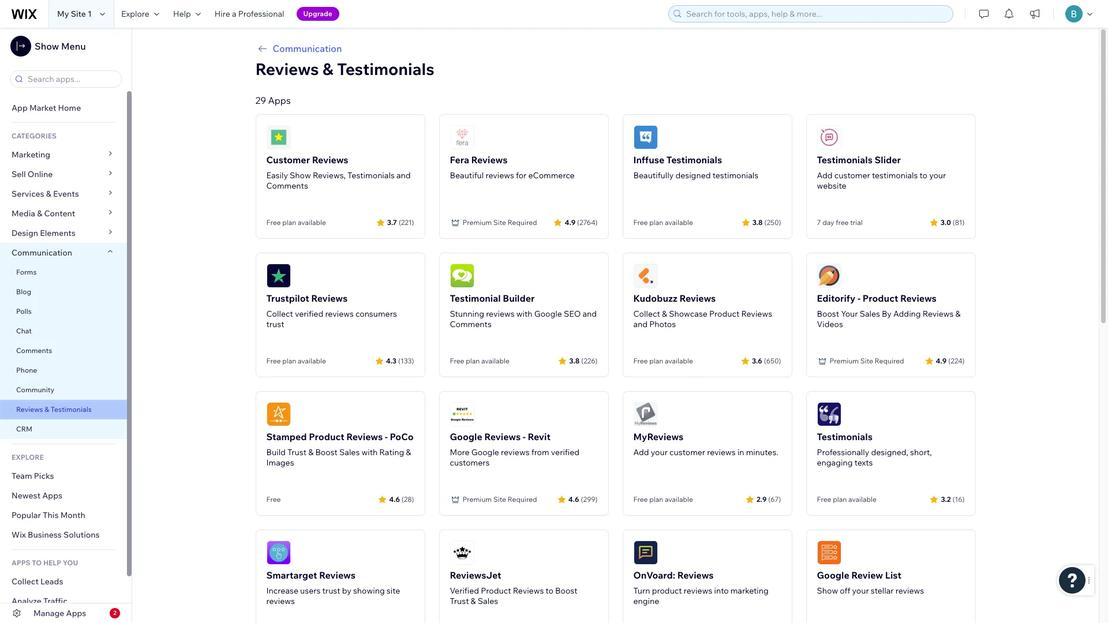 Task type: describe. For each thing, give the bounding box(es) containing it.
design elements link
[[0, 223, 127, 243]]

services
[[12, 189, 44, 199]]

traffic
[[43, 596, 67, 607]]

4.9 (2764)
[[565, 218, 598, 227]]

3.8 for testimonial builder
[[569, 356, 580, 365]]

plan for myreviews
[[650, 495, 663, 504]]

wix business solutions
[[12, 530, 100, 540]]

stamped product reviews - poco build trust & boost sales with rating & images
[[266, 431, 414, 468]]

business
[[28, 530, 62, 540]]

wix
[[12, 530, 26, 540]]

premium for fera
[[463, 218, 492, 227]]

your inside myreviews add your customer reviews in minutes.
[[651, 447, 668, 458]]

plan for inffuse
[[650, 218, 663, 227]]

videos
[[817, 319, 843, 330]]

newest apps link
[[0, 486, 127, 506]]

users
[[300, 586, 321, 596]]

reviews,
[[313, 170, 346, 181]]

4.6 (28)
[[389, 495, 414, 504]]

trial
[[851, 218, 863, 227]]

consumers
[[356, 309, 397, 319]]

add inside myreviews add your customer reviews in minutes.
[[634, 447, 649, 458]]

media & content link
[[0, 204, 127, 223]]

1 vertical spatial communication link
[[0, 243, 127, 263]]

with inside "stamped product reviews - poco build trust & boost sales with rating & images"
[[362, 447, 378, 458]]

into
[[714, 586, 729, 596]]

google inside 'google review list show off your stellar reviews'
[[817, 570, 850, 581]]

free plan available for myreviews
[[634, 495, 693, 504]]

collect leads
[[12, 577, 63, 587]]

free for customer reviews
[[266, 218, 281, 227]]

reviews inside fera reviews beautiful reviews for ecommerce
[[486, 170, 514, 181]]

phone link
[[0, 361, 127, 380]]

engine
[[634, 596, 660, 607]]

google inside testimonial builder stunning reviews with google seo and comments
[[534, 309, 562, 319]]

upgrade
[[303, 9, 332, 18]]

& inside editorify ‑ product reviews boost your sales by adding reviews & videos
[[956, 309, 961, 319]]

product inside editorify ‑ product reviews boost your sales by adding reviews & videos
[[863, 293, 899, 304]]

premium site required for product
[[830, 357, 904, 365]]

4.6 for -
[[389, 495, 400, 504]]

1
[[88, 9, 92, 19]]

upgrade button
[[296, 7, 339, 21]]

for
[[516, 170, 527, 181]]

hire
[[215, 9, 230, 19]]

customer for testimonials
[[835, 170, 870, 181]]

testimonials professionally designed, short, engaging texts
[[817, 431, 932, 468]]

available for testimonials
[[849, 495, 877, 504]]

comments inside testimonial builder stunning reviews with google seo and comments
[[450, 319, 492, 330]]

reviews inside onvoard: reviews turn product reviews into marketing engine
[[684, 586, 713, 596]]

(224)
[[949, 356, 965, 365]]

verified
[[450, 586, 479, 596]]

reviewsjet verified product reviews to boost trust & sales
[[450, 570, 578, 607]]

site for editorify ‑ product reviews
[[861, 357, 873, 365]]

with inside testimonial builder stunning reviews with google seo and comments
[[517, 309, 533, 319]]

explore
[[121, 9, 149, 19]]

community link
[[0, 380, 127, 400]]

Search for tools, apps, help & more... field
[[683, 6, 950, 22]]

inffuse testimonials logo image
[[634, 125, 658, 150]]

onvoard: reviews logo image
[[634, 541, 658, 565]]

free for trustpilot reviews
[[266, 357, 281, 365]]

show for customer reviews
[[290, 170, 311, 181]]

testimonial builder logo image
[[450, 264, 474, 288]]

engaging
[[817, 458, 853, 468]]

plan for trustpilot
[[282, 357, 296, 365]]

apps for manage apps
[[66, 608, 86, 619]]

communication inside sidebar element
[[12, 248, 74, 258]]

sales inside "stamped product reviews - poco build trust & boost sales with rating & images"
[[339, 447, 360, 458]]

reviews inside the customer reviews easily show reviews, testimonials and comments
[[312, 154, 348, 166]]

revit
[[528, 431, 551, 443]]

onvoard:
[[634, 570, 676, 581]]

free plan available for kudobuzz
[[634, 357, 693, 365]]

(133)
[[398, 356, 414, 365]]

manage apps
[[33, 608, 86, 619]]

testimonials inside sidebar element
[[51, 405, 92, 414]]

boost inside "stamped product reviews - poco build trust & boost sales with rating & images"
[[315, 447, 338, 458]]

design elements
[[12, 228, 76, 238]]

sidebar element
[[0, 28, 132, 624]]

analyze
[[12, 596, 42, 607]]

trustpilot reviews logo image
[[266, 264, 291, 288]]

testimonials slider add customer testimonials to your website
[[817, 154, 946, 191]]

4.9 for reviews
[[565, 218, 576, 227]]

analyze traffic link
[[0, 592, 127, 611]]

testimonials for testimonials
[[713, 170, 759, 181]]

onvoard: reviews turn product reviews into marketing engine
[[634, 570, 769, 607]]

7
[[817, 218, 821, 227]]

free for myreviews
[[634, 495, 648, 504]]

my site 1
[[57, 9, 92, 19]]

team
[[12, 471, 32, 481]]

services & events link
[[0, 184, 127, 204]]

2
[[113, 610, 117, 617]]

reviews inside onvoard: reviews turn product reviews into marketing engine
[[678, 570, 714, 581]]

google review list show off your stellar reviews
[[817, 570, 924, 596]]

available for testimonial
[[481, 357, 510, 365]]

(226)
[[582, 356, 598, 365]]

help
[[173, 9, 191, 19]]

0 vertical spatial communication link
[[255, 42, 976, 55]]

leads
[[40, 577, 63, 587]]

smartarget
[[266, 570, 317, 581]]

(16)
[[953, 495, 965, 504]]

reviews inside smartarget reviews increase users trust by showing site reviews
[[319, 570, 356, 581]]

app
[[12, 103, 28, 113]]

& inside reviewsjet verified product reviews to boost trust & sales
[[471, 596, 476, 607]]

testimonials inside the customer reviews easily show reviews, testimonials and comments
[[348, 170, 395, 181]]

testimonials for slider
[[872, 170, 918, 181]]

reviews inside sidebar element
[[16, 405, 43, 414]]

free plan available for trustpilot
[[266, 357, 326, 365]]

testimonials logo image
[[817, 402, 841, 427]]

site left 1
[[71, 9, 86, 19]]

plan for testimonial
[[466, 357, 480, 365]]

show menu
[[35, 40, 86, 52]]

sales inside reviewsjet verified product reviews to boost trust & sales
[[478, 596, 498, 607]]

increase
[[266, 586, 298, 596]]

google right more
[[472, 447, 499, 458]]

solutions
[[63, 530, 100, 540]]

29 apps
[[255, 95, 291, 106]]

free plan available for testimonials
[[817, 495, 877, 504]]

trust for verified
[[450, 596, 469, 607]]

phone
[[16, 366, 37, 375]]

myreviews
[[634, 431, 684, 443]]

free down images
[[266, 495, 281, 504]]

texts
[[855, 458, 873, 468]]

free plan available for inffuse
[[634, 218, 693, 227]]

marketing link
[[0, 145, 127, 165]]

blog link
[[0, 282, 127, 302]]

short,
[[911, 447, 932, 458]]

trust inside smartarget reviews increase users trust by showing site reviews
[[322, 586, 340, 596]]

beautiful
[[450, 170, 484, 181]]

hire a professional link
[[208, 0, 291, 28]]

stamped product reviews - poco logo image
[[266, 402, 291, 427]]

testimonial
[[450, 293, 501, 304]]

photos
[[650, 319, 676, 330]]

team picks
[[12, 471, 54, 481]]

free plan available for testimonial
[[450, 357, 510, 365]]

3.2
[[941, 495, 951, 504]]

from
[[532, 447, 549, 458]]

reviews inside google reviews - revit more google reviews from verified customers
[[485, 431, 521, 443]]

to inside testimonials slider add customer testimonials to your website
[[920, 170, 928, 181]]

reviewsjet
[[450, 570, 501, 581]]

collect for trustpilot reviews
[[266, 309, 293, 319]]

site
[[387, 586, 400, 596]]

plan for testimonials
[[833, 495, 847, 504]]

show inside button
[[35, 40, 59, 52]]

showcase
[[669, 309, 708, 319]]

wix business solutions link
[[0, 525, 127, 545]]

boost inside editorify ‑ product reviews boost your sales by adding reviews & videos
[[817, 309, 839, 319]]

popular this month
[[12, 510, 85, 521]]

your inside 'google review list show off your stellar reviews'
[[852, 586, 869, 596]]

4.3 (133)
[[386, 356, 414, 365]]

reviews inside fera reviews beautiful reviews for ecommerce
[[471, 154, 508, 166]]

smartarget reviews logo image
[[266, 541, 291, 565]]

website
[[817, 181, 847, 191]]

customer reviews logo image
[[266, 125, 291, 150]]



Task type: locate. For each thing, give the bounding box(es) containing it.
inffuse
[[634, 154, 665, 166]]

testimonials slider logo image
[[817, 125, 841, 150]]

0 vertical spatial trust
[[288, 447, 307, 458]]

showing
[[353, 586, 385, 596]]

3.8 left "(226)"
[[569, 356, 580, 365]]

testimonials right designed
[[713, 170, 759, 181]]

reviews inside smartarget reviews increase users trust by showing site reviews
[[266, 596, 295, 607]]

1 vertical spatial your
[[651, 447, 668, 458]]

add
[[817, 170, 833, 181], [634, 447, 649, 458]]

0 vertical spatial add
[[817, 170, 833, 181]]

1 vertical spatial 4.9
[[936, 356, 947, 365]]

verified down trustpilot
[[295, 309, 323, 319]]

testimonials inside testimonials slider add customer testimonials to your website
[[872, 170, 918, 181]]

free for testimonials
[[817, 495, 832, 504]]

0 vertical spatial 4.9
[[565, 218, 576, 227]]

premium for editorify
[[830, 357, 859, 365]]

product right stamped
[[309, 431, 345, 443]]

crm
[[16, 425, 32, 434]]

required for revit
[[508, 495, 537, 504]]

& down reviewsjet
[[471, 596, 476, 607]]

show inside the customer reviews easily show reviews, testimonials and comments
[[290, 170, 311, 181]]

plan down easily
[[282, 218, 296, 227]]

1 horizontal spatial collect
[[266, 309, 293, 319]]

collect inside sidebar element
[[12, 577, 39, 587]]

testimonials
[[337, 59, 435, 79], [667, 154, 722, 166], [817, 154, 873, 166], [348, 170, 395, 181], [51, 405, 92, 414], [817, 431, 873, 443]]

Search apps... field
[[24, 71, 118, 87]]

and right seo
[[583, 309, 597, 319]]

1 horizontal spatial and
[[583, 309, 597, 319]]

site for fera reviews
[[493, 218, 506, 227]]

google up more
[[450, 431, 482, 443]]

& down upgrade button
[[323, 59, 334, 79]]

site for google reviews - revit
[[493, 495, 506, 504]]

product inside kudobuzz reviews collect & showcase product reviews and photos
[[710, 309, 740, 319]]

premium down 'beautiful'
[[463, 218, 492, 227]]

0 horizontal spatial apps
[[42, 491, 62, 501]]

communication down upgrade button
[[273, 43, 342, 54]]

newest
[[12, 491, 40, 501]]

and inside testimonial builder stunning reviews with google seo and comments
[[583, 309, 597, 319]]

apps right 29
[[268, 95, 291, 106]]

& right the rating
[[406, 447, 411, 458]]

trust down stamped
[[288, 447, 307, 458]]

customer down myreviews
[[670, 447, 706, 458]]

apps to help you
[[12, 559, 78, 568]]

comments inside the customer reviews easily show reviews, testimonials and comments
[[266, 181, 308, 191]]

0 horizontal spatial -
[[385, 431, 388, 443]]

marketing
[[12, 150, 50, 160]]

2 vertical spatial premium
[[463, 495, 492, 504]]

premium down videos
[[830, 357, 859, 365]]

you
[[63, 559, 78, 568]]

free down beautifully
[[634, 218, 648, 227]]

1 horizontal spatial customer
[[835, 170, 870, 181]]

1 vertical spatial add
[[634, 447, 649, 458]]

testimonials inside testimonials professionally designed, short, engaging texts
[[817, 431, 873, 443]]

designed,
[[871, 447, 909, 458]]

& down community
[[45, 405, 49, 414]]

stamped
[[266, 431, 307, 443]]

customer for myreviews
[[670, 447, 706, 458]]

your down myreviews
[[651, 447, 668, 458]]

design
[[12, 228, 38, 238]]

1 horizontal spatial to
[[920, 170, 928, 181]]

0 horizontal spatial communication
[[12, 248, 74, 258]]

media & content
[[12, 208, 75, 219]]

trust down reviewsjet
[[450, 596, 469, 607]]

market
[[29, 103, 56, 113]]

2 horizontal spatial boost
[[817, 309, 839, 319]]

0 horizontal spatial collect
[[12, 577, 39, 587]]

google reviews - revit logo image
[[450, 402, 474, 427]]

google up off
[[817, 570, 850, 581]]

builder
[[503, 293, 535, 304]]

rating
[[380, 447, 404, 458]]

0 horizontal spatial add
[[634, 447, 649, 458]]

site down editorify ‑ product reviews boost your sales by adding reviews & videos
[[861, 357, 873, 365]]

1 horizontal spatial with
[[517, 309, 533, 319]]

1 horizontal spatial verified
[[551, 447, 580, 458]]

reviews left consumers
[[325, 309, 354, 319]]

show for google review list
[[817, 586, 838, 596]]

sales down reviewsjet
[[478, 596, 498, 607]]

reviews left "from"
[[501, 447, 530, 458]]

picks
[[34, 471, 54, 481]]

apps for newest apps
[[42, 491, 62, 501]]

1 horizontal spatial -
[[523, 431, 526, 443]]

product
[[863, 293, 899, 304], [710, 309, 740, 319], [309, 431, 345, 443], [481, 586, 511, 596]]

2 vertical spatial sales
[[478, 596, 498, 607]]

1 vertical spatial verified
[[551, 447, 580, 458]]

1 vertical spatial to
[[546, 586, 554, 596]]

0 vertical spatial verified
[[295, 309, 323, 319]]

1 vertical spatial apps
[[42, 491, 62, 501]]

1 horizontal spatial your
[[852, 586, 869, 596]]

1 vertical spatial trust
[[450, 596, 469, 607]]

collect down kudobuzz at the right of page
[[634, 309, 660, 319]]

free plan available
[[266, 218, 326, 227], [634, 218, 693, 227], [266, 357, 326, 365], [450, 357, 510, 365], [634, 357, 693, 365], [634, 495, 693, 504], [817, 495, 877, 504]]

2 testimonials from the left
[[872, 170, 918, 181]]

1 horizontal spatial testimonials
[[872, 170, 918, 181]]

verified inside trustpilot reviews collect verified reviews consumers trust
[[295, 309, 323, 319]]

add inside testimonials slider add customer testimonials to your website
[[817, 170, 833, 181]]

1 vertical spatial communication
[[12, 248, 74, 258]]

and left 'photos'
[[634, 319, 648, 330]]

product inside "stamped product reviews - poco build trust & boost sales with rating & images"
[[309, 431, 345, 443]]

trust inside reviewsjet verified product reviews to boost trust & sales
[[450, 596, 469, 607]]

1 testimonials from the left
[[713, 170, 759, 181]]

- inside "stamped product reviews - poco build trust & boost sales with rating & images"
[[385, 431, 388, 443]]

popular this month link
[[0, 506, 127, 525]]

4.6 for revit
[[569, 495, 579, 504]]

required down by
[[875, 357, 904, 365]]

- left revit
[[523, 431, 526, 443]]

1 vertical spatial 3.8
[[569, 356, 580, 365]]

reviews left into
[[684, 586, 713, 596]]

communication down design elements
[[12, 248, 74, 258]]

4.6 left (299)
[[569, 495, 579, 504]]

available for trustpilot
[[298, 357, 326, 365]]

reviews inside myreviews add your customer reviews in minutes.
[[707, 447, 736, 458]]

comments up phone
[[16, 346, 52, 355]]

to
[[920, 170, 928, 181], [546, 586, 554, 596]]

free down easily
[[266, 218, 281, 227]]

day
[[823, 218, 835, 227]]

& right images
[[308, 447, 314, 458]]

0 horizontal spatial to
[[546, 586, 554, 596]]

3.7
[[387, 218, 397, 227]]

1 horizontal spatial reviews & testimonials
[[255, 59, 435, 79]]

1 horizontal spatial trust
[[450, 596, 469, 607]]

4.6 (299)
[[569, 495, 598, 504]]

your right off
[[852, 586, 869, 596]]

premium site required down for
[[463, 218, 537, 227]]

sell
[[12, 169, 26, 180]]

professionally
[[817, 447, 870, 458]]

reviews down smartarget
[[266, 596, 295, 607]]

premium site required for -
[[463, 495, 537, 504]]

product inside reviewsjet verified product reviews to boost trust & sales
[[481, 586, 511, 596]]

2 horizontal spatial collect
[[634, 309, 660, 319]]

0 horizontal spatial trust
[[266, 319, 284, 330]]

0 horizontal spatial show
[[35, 40, 59, 52]]

4.9 left (2764)
[[565, 218, 576, 227]]

trust inside trustpilot reviews collect verified reviews consumers trust
[[266, 319, 284, 330]]

collect down trustpilot
[[266, 309, 293, 319]]

available for myreviews
[[665, 495, 693, 504]]

premium site required down your at the right of the page
[[830, 357, 904, 365]]

site down google reviews - revit more google reviews from verified customers
[[493, 495, 506, 504]]

your
[[930, 170, 946, 181], [651, 447, 668, 458], [852, 586, 869, 596]]

testimonials inside testimonials slider add customer testimonials to your website
[[817, 154, 873, 166]]

2 4.6 from the left
[[569, 495, 579, 504]]

sell online link
[[0, 165, 127, 184]]

1 horizontal spatial communication link
[[255, 42, 976, 55]]

explore
[[12, 453, 44, 462]]

0 horizontal spatial sales
[[339, 447, 360, 458]]

& up (224)
[[956, 309, 961, 319]]

2 vertical spatial comments
[[16, 346, 52, 355]]

testimonials down the slider
[[872, 170, 918, 181]]

sales inside editorify ‑ product reviews boost your sales by adding reviews & videos
[[860, 309, 880, 319]]

in
[[738, 447, 745, 458]]

product up by
[[863, 293, 899, 304]]

- inside google reviews - revit more google reviews from verified customers
[[523, 431, 526, 443]]

0 vertical spatial comments
[[266, 181, 308, 191]]

1 vertical spatial required
[[875, 357, 904, 365]]

free plan available up 'stamped product reviews - poco logo'
[[266, 357, 326, 365]]

2 vertical spatial required
[[508, 495, 537, 504]]

0 horizontal spatial and
[[397, 170, 411, 181]]

2 horizontal spatial and
[[634, 319, 648, 330]]

1 vertical spatial comments
[[450, 319, 492, 330]]

show inside 'google review list show off your stellar reviews'
[[817, 586, 838, 596]]

free for inffuse testimonials
[[634, 218, 648, 227]]

2 horizontal spatial apps
[[268, 95, 291, 106]]

0 vertical spatial with
[[517, 309, 533, 319]]

(2764)
[[577, 218, 598, 227]]

1 vertical spatial boost
[[315, 447, 338, 458]]

fera reviews beautiful reviews for ecommerce
[[450, 154, 575, 181]]

and for kudobuzz
[[634, 319, 648, 330]]

free plan available up the onvoard: reviews logo
[[634, 495, 693, 504]]

0 horizontal spatial with
[[362, 447, 378, 458]]

trust inside "stamped product reviews - poco build trust & boost sales with rating & images"
[[288, 447, 307, 458]]

collect for kudobuzz reviews
[[634, 309, 660, 319]]

product right showcase
[[710, 309, 740, 319]]

2 vertical spatial show
[[817, 586, 838, 596]]

plan up 'stamped product reviews - poco logo'
[[282, 357, 296, 365]]

to inside reviewsjet verified product reviews to boost trust & sales
[[546, 586, 554, 596]]

polls
[[16, 307, 32, 316]]

1 horizontal spatial show
[[290, 170, 311, 181]]

customer reviews easily show reviews, testimonials and comments
[[266, 154, 411, 191]]

and inside the customer reviews easily show reviews, testimonials and comments
[[397, 170, 411, 181]]

trust left by
[[322, 586, 340, 596]]

2 horizontal spatial show
[[817, 586, 838, 596]]

2 horizontal spatial your
[[930, 170, 946, 181]]

free plan available down engaging
[[817, 495, 877, 504]]

trust down trustpilot
[[266, 319, 284, 330]]

1 vertical spatial sales
[[339, 447, 360, 458]]

menu
[[61, 40, 86, 52]]

1 vertical spatial reviews & testimonials
[[16, 405, 92, 414]]

to
[[32, 559, 42, 568]]

1 4.6 from the left
[[389, 495, 400, 504]]

google
[[534, 309, 562, 319], [450, 431, 482, 443], [472, 447, 499, 458], [817, 570, 850, 581]]

google review list logo image
[[817, 541, 841, 565]]

0 horizontal spatial boost
[[315, 447, 338, 458]]

with
[[517, 309, 533, 319], [362, 447, 378, 458]]

free plan available for customer
[[266, 218, 326, 227]]

apps up this
[[42, 491, 62, 501]]

and for testimonial
[[583, 309, 597, 319]]

seo
[[564, 309, 581, 319]]

(650)
[[764, 356, 781, 365]]

reviews down list
[[896, 586, 924, 596]]

sell online
[[12, 169, 53, 180]]

site down fera reviews beautiful reviews for ecommerce
[[493, 218, 506, 227]]

0 horizontal spatial 4.9
[[565, 218, 576, 227]]

0 horizontal spatial your
[[651, 447, 668, 458]]

by
[[342, 586, 351, 596]]

plan for kudobuzz
[[650, 357, 663, 365]]

myreviews logo image
[[634, 402, 658, 427]]

plan down engaging
[[833, 495, 847, 504]]

free plan available down easily
[[266, 218, 326, 227]]

add down testimonials slider logo
[[817, 170, 833, 181]]

your inside testimonials slider add customer testimonials to your website
[[930, 170, 946, 181]]

premium down customers at the left bottom of page
[[463, 495, 492, 504]]

help button
[[166, 0, 208, 28]]

reviews left for
[[486, 170, 514, 181]]

plan down beautifully
[[650, 218, 663, 227]]

3.8 left (250) on the top of the page
[[753, 218, 763, 227]]

3.6
[[752, 356, 763, 365]]

testimonials inside inffuse testimonials beautifully designed testimonials
[[667, 154, 722, 166]]

0 horizontal spatial comments
[[16, 346, 52, 355]]

reviews inside testimonial builder stunning reviews with google seo and comments
[[486, 309, 515, 319]]

analyze traffic
[[12, 596, 67, 607]]

poco
[[390, 431, 414, 443]]

reviews inside trustpilot reviews collect verified reviews consumers trust
[[311, 293, 348, 304]]

3.8 for inffuse testimonials
[[753, 218, 763, 227]]

3.0 (81)
[[941, 218, 965, 227]]

0 horizontal spatial 3.8
[[569, 356, 580, 365]]

2 vertical spatial apps
[[66, 608, 86, 619]]

required down "from"
[[508, 495, 537, 504]]

verified right "from"
[[551, 447, 580, 458]]

customer inside myreviews add your customer reviews in minutes.
[[670, 447, 706, 458]]

0 vertical spatial reviews & testimonials
[[255, 59, 435, 79]]

0 vertical spatial 3.8
[[753, 218, 763, 227]]

& inside kudobuzz reviews collect & showcase product reviews and photos
[[662, 309, 667, 319]]

free right "(226)"
[[634, 357, 648, 365]]

2.9
[[757, 495, 767, 504]]

fera
[[450, 154, 469, 166]]

1 vertical spatial with
[[362, 447, 378, 458]]

premium site required for beautiful
[[463, 218, 537, 227]]

0 horizontal spatial 4.6
[[389, 495, 400, 504]]

1 horizontal spatial communication
[[273, 43, 342, 54]]

show left menu
[[35, 40, 59, 52]]

reviews inside 'google review list show off your stellar reviews'
[[896, 586, 924, 596]]

reviews inside "stamped product reviews - poco build trust & boost sales with rating & images"
[[347, 431, 383, 443]]

with down builder
[[517, 309, 533, 319]]

manage
[[33, 608, 64, 619]]

4.6 left (28)
[[389, 495, 400, 504]]

fera reviews logo image
[[450, 125, 474, 150]]

-
[[385, 431, 388, 443], [523, 431, 526, 443]]

free plan available down 'photos'
[[634, 357, 693, 365]]

available for inffuse
[[665, 218, 693, 227]]

& down kudobuzz at the right of page
[[662, 309, 667, 319]]

trust for product
[[288, 447, 307, 458]]

my
[[57, 9, 69, 19]]

free down engaging
[[817, 495, 832, 504]]

plan down stunning
[[466, 357, 480, 365]]

0 vertical spatial premium
[[463, 218, 492, 227]]

collect down "apps"
[[12, 577, 39, 587]]

4.9 for reviews
[[936, 356, 947, 365]]

0 horizontal spatial trust
[[288, 447, 307, 458]]

free down stunning
[[450, 357, 464, 365]]

premium for google
[[463, 495, 492, 504]]

customer inside testimonials slider add customer testimonials to your website
[[835, 170, 870, 181]]

1 horizontal spatial 3.8
[[753, 218, 763, 227]]

0 vertical spatial your
[[930, 170, 946, 181]]

4.9
[[565, 218, 576, 227], [936, 356, 947, 365]]

sales left the rating
[[339, 447, 360, 458]]

free right (299)
[[634, 495, 648, 504]]

show left off
[[817, 586, 838, 596]]

kudobuzz
[[634, 293, 678, 304]]

free plan available down beautifully
[[634, 218, 693, 227]]

4.3
[[386, 356, 397, 365]]

1 vertical spatial premium
[[830, 357, 859, 365]]

slider
[[875, 154, 901, 166]]

build
[[266, 447, 286, 458]]

list
[[885, 570, 902, 581]]

1 horizontal spatial boost
[[555, 586, 578, 596]]

free for kudobuzz reviews
[[634, 357, 648, 365]]

0 vertical spatial required
[[508, 218, 537, 227]]

reviews inside google reviews - revit more google reviews from verified customers
[[501, 447, 530, 458]]

comments down customer
[[266, 181, 308, 191]]

1 horizontal spatial 4.9
[[936, 356, 947, 365]]

plan for customer
[[282, 218, 296, 227]]

collect leads link
[[0, 572, 127, 592]]

1 horizontal spatial apps
[[66, 608, 86, 619]]

1 horizontal spatial sales
[[478, 596, 498, 607]]

free for testimonial builder
[[450, 357, 464, 365]]

and up (221)
[[397, 170, 411, 181]]

free
[[266, 218, 281, 227], [634, 218, 648, 227], [266, 357, 281, 365], [450, 357, 464, 365], [634, 357, 648, 365], [266, 495, 281, 504], [634, 495, 648, 504], [817, 495, 832, 504]]

this
[[43, 510, 59, 521]]

0 vertical spatial trust
[[266, 319, 284, 330]]

2 vertical spatial your
[[852, 586, 869, 596]]

reviews left "in"
[[707, 447, 736, 458]]

& left events
[[46, 189, 51, 199]]

2 vertical spatial boost
[[555, 586, 578, 596]]

and inside kudobuzz reviews collect & showcase product reviews and photos
[[634, 319, 648, 330]]

29
[[255, 95, 266, 106]]

ecommerce
[[529, 170, 575, 181]]

apps for 29 apps
[[268, 95, 291, 106]]

available for kudobuzz
[[665, 357, 693, 365]]

2 horizontal spatial comments
[[450, 319, 492, 330]]

0 horizontal spatial communication link
[[0, 243, 127, 263]]

reviewsjet logo image
[[450, 541, 474, 565]]

0 horizontal spatial testimonials
[[713, 170, 759, 181]]

comments down 'testimonial'
[[450, 319, 492, 330]]

plan down 'photos'
[[650, 357, 663, 365]]

community
[[16, 386, 54, 394]]

sales left by
[[860, 309, 880, 319]]

0 horizontal spatial reviews & testimonials
[[16, 405, 92, 414]]

customers
[[450, 458, 490, 468]]

0 vertical spatial communication
[[273, 43, 342, 54]]

2 vertical spatial premium site required
[[463, 495, 537, 504]]

reviews inside trustpilot reviews collect verified reviews consumers trust
[[325, 309, 354, 319]]

add down myreviews
[[634, 447, 649, 458]]

0 vertical spatial sales
[[860, 309, 880, 319]]

comments inside sidebar element
[[16, 346, 52, 355]]

review
[[852, 570, 883, 581]]

0 vertical spatial show
[[35, 40, 59, 52]]

collect inside trustpilot reviews collect verified reviews consumers trust
[[266, 309, 293, 319]]

editorify ‑ product reviews logo image
[[817, 264, 841, 288]]

communication link
[[255, 42, 976, 55], [0, 243, 127, 263]]

free plan available down stunning
[[450, 357, 510, 365]]

reviews inside reviewsjet verified product reviews to boost trust & sales
[[513, 586, 544, 596]]

2 - from the left
[[523, 431, 526, 443]]

product down reviewsjet
[[481, 586, 511, 596]]

available for customer
[[298, 218, 326, 227]]

customer down testimonials slider logo
[[835, 170, 870, 181]]

show down customer
[[290, 170, 311, 181]]

required for reviews
[[508, 218, 537, 227]]

1 vertical spatial premium site required
[[830, 357, 904, 365]]

1 - from the left
[[385, 431, 388, 443]]

google left seo
[[534, 309, 562, 319]]

categories
[[12, 132, 57, 140]]

show menu button
[[10, 36, 86, 57]]

1 vertical spatial trust
[[322, 586, 340, 596]]

‑
[[858, 293, 861, 304]]

0 horizontal spatial verified
[[295, 309, 323, 319]]

reviews & testimonials link
[[0, 400, 127, 420]]

collect inside kudobuzz reviews collect & showcase product reviews and photos
[[634, 309, 660, 319]]

kudobuzz reviews logo image
[[634, 264, 658, 288]]

verified inside google reviews - revit more google reviews from verified customers
[[551, 447, 580, 458]]

0 vertical spatial premium site required
[[463, 218, 537, 227]]

premium site required down customers at the left bottom of page
[[463, 495, 537, 504]]

designed
[[676, 170, 711, 181]]

with left the rating
[[362, 447, 378, 458]]

(299)
[[581, 495, 598, 504]]

testimonial builder stunning reviews with google seo and comments
[[450, 293, 597, 330]]

1 horizontal spatial 4.6
[[569, 495, 579, 504]]

1 vertical spatial show
[[290, 170, 311, 181]]

4.9 left (224)
[[936, 356, 947, 365]]

free up 'stamped product reviews - poco logo'
[[266, 357, 281, 365]]

app market home link
[[0, 98, 127, 118]]

- left poco
[[385, 431, 388, 443]]

boost inside reviewsjet verified product reviews to boost trust & sales
[[555, 586, 578, 596]]

month
[[60, 510, 85, 521]]

0 horizontal spatial customer
[[670, 447, 706, 458]]

1 horizontal spatial comments
[[266, 181, 308, 191]]

editorify
[[817, 293, 856, 304]]

& right media
[[37, 208, 42, 219]]

1 vertical spatial customer
[[670, 447, 706, 458]]

reviews & testimonials inside sidebar element
[[16, 405, 92, 414]]

0 vertical spatial to
[[920, 170, 928, 181]]

required for reviews
[[875, 357, 904, 365]]

0 vertical spatial customer
[[835, 170, 870, 181]]

stunning
[[450, 309, 484, 319]]

testimonials inside inffuse testimonials beautifully designed testimonials
[[713, 170, 759, 181]]



Task type: vqa. For each thing, say whether or not it's contained in the screenshot.
Newest Apps at the left of page
yes



